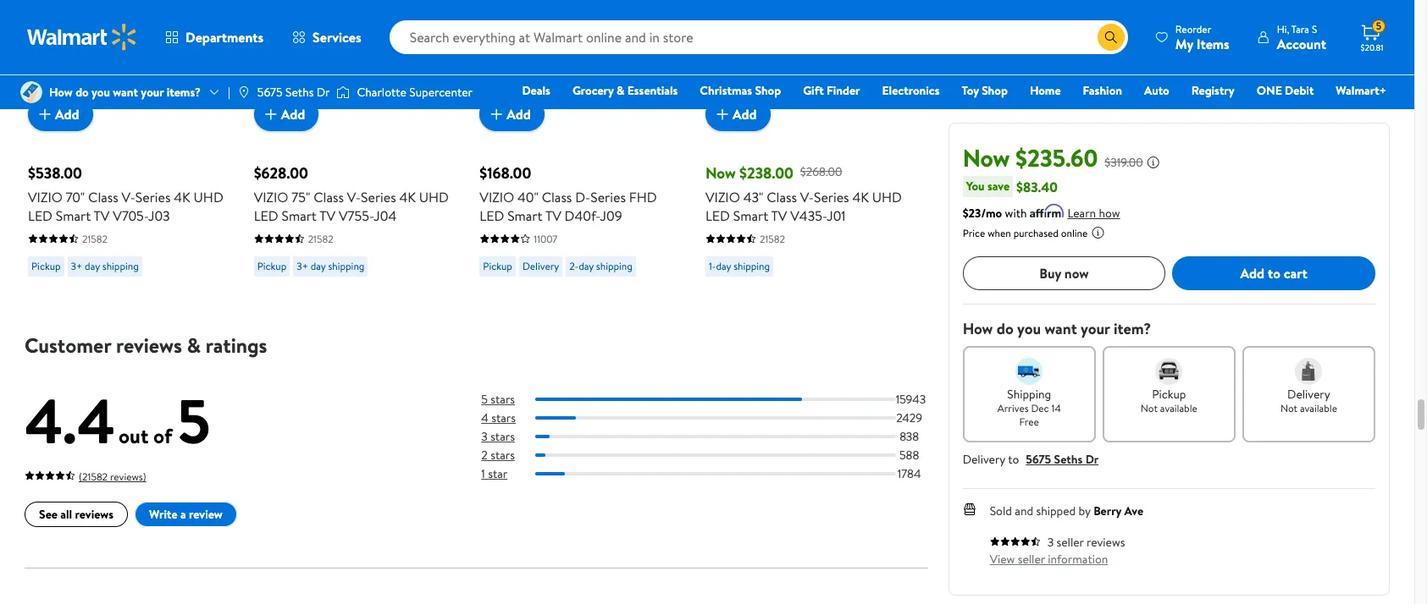 Task type: vqa. For each thing, say whether or not it's contained in the screenshot.
Desk Assembly Service - $79.00 checkbox
no



Task type: locate. For each thing, give the bounding box(es) containing it.
want down buy now button
[[1045, 319, 1077, 340]]

add for $538.00
[[55, 105, 79, 123]]

your left items?
[[141, 84, 164, 101]]

1 product group from the left
[[28, 0, 230, 302]]

1 horizontal spatial your
[[1081, 319, 1110, 340]]

1 4k from the left
[[174, 188, 190, 206]]

3 led from the left
[[480, 206, 504, 225]]

shipping right 1-
[[734, 259, 770, 273]]

1 v- from the left
[[122, 188, 135, 206]]

stars for 4 stars
[[492, 410, 516, 427]]

1 3+ day shipping from the left
[[71, 259, 139, 273]]

3 series from the left
[[591, 188, 626, 206]]

uhd
[[194, 188, 223, 206], [419, 188, 449, 206], [872, 188, 902, 206]]

one debit link
[[1249, 81, 1322, 100]]

tv left v705-
[[94, 206, 110, 225]]

0 vertical spatial how
[[49, 84, 73, 101]]

$238.00
[[740, 162, 794, 184]]

0 vertical spatial your
[[141, 84, 164, 101]]

available down intent image for delivery
[[1300, 402, 1338, 416]]

1 horizontal spatial not
[[1281, 402, 1298, 416]]

Walmart Site-Wide search field
[[389, 20, 1128, 54]]

review
[[189, 507, 223, 524]]

v- down $268.00
[[800, 188, 814, 206]]

add to cart image
[[487, 104, 507, 124]]

3 uhd from the left
[[872, 188, 902, 206]]

1 vertical spatial 5675
[[1026, 452, 1052, 469]]

delivery inside the delivery not available
[[1288, 386, 1331, 403]]

1 horizontal spatial add to cart image
[[261, 104, 281, 124]]

0 horizontal spatial reviews
[[75, 507, 114, 524]]

uhd right j04 at top left
[[419, 188, 449, 206]]

4 progress bar from the top
[[536, 454, 896, 458]]

3+ day shipping
[[71, 259, 139, 273], [297, 259, 365, 273]]

series inside '$538.00 vizio 70" class v-series 4k uhd led smart tv v705-j03'
[[135, 188, 171, 206]]

a
[[180, 507, 186, 524]]

tv inside $168.00 vizio 40" class d-series fhd led smart tv d40f-j09
[[546, 206, 562, 225]]

0 horizontal spatial your
[[141, 84, 164, 101]]

not for delivery
[[1281, 402, 1298, 416]]

dr down services popup button
[[317, 84, 330, 101]]

customer reviews & ratings
[[25, 331, 267, 360]]

you
[[966, 178, 985, 195]]

1 horizontal spatial 3
[[1048, 535, 1054, 552]]

5675 seths dr button
[[1026, 452, 1099, 469]]

how do you want your item?
[[963, 319, 1152, 340]]

stars for 5 stars
[[491, 391, 515, 408]]

delivery
[[523, 259, 559, 273], [1288, 386, 1331, 403], [963, 452, 1006, 469]]

1 vertical spatial dr
[[1086, 452, 1099, 469]]

smart
[[56, 206, 91, 225], [282, 206, 317, 225], [508, 206, 543, 225], [734, 206, 769, 225]]

now $238.00 $268.00 vizio 43" class v-series 4k uhd led smart tv v435-j01
[[706, 162, 902, 225]]

shop right christmas
[[755, 82, 781, 99]]

40"
[[518, 188, 539, 206]]

available down intent image for pickup
[[1161, 402, 1198, 416]]

smart down $628.00
[[282, 206, 317, 225]]

seller down 4.3333 stars out of 5, based on 3 seller reviews element
[[1018, 552, 1045, 568]]

when
[[988, 226, 1011, 241]]

seths up sold and shipped by berry ave
[[1054, 452, 1083, 469]]

v-
[[122, 188, 135, 206], [347, 188, 361, 206], [800, 188, 814, 206]]

search icon image
[[1105, 31, 1118, 44]]

now up you
[[963, 141, 1010, 175]]

0 horizontal spatial delivery
[[523, 259, 559, 273]]

1 smart from the left
[[56, 206, 91, 225]]

delivery up sold
[[963, 452, 1006, 469]]

smart inside '$538.00 vizio 70" class v-series 4k uhd led smart tv v705-j03'
[[56, 206, 91, 225]]

shipping
[[102, 259, 139, 273], [328, 259, 365, 273], [596, 259, 633, 273], [734, 259, 770, 273]]

4 add button from the left
[[706, 97, 771, 131]]

to inside add to cart button
[[1268, 264, 1281, 283]]

2 uhd from the left
[[419, 188, 449, 206]]

class inside $168.00 vizio 40" class d-series fhd led smart tv d40f-j09
[[542, 188, 572, 206]]

add down deals
[[507, 105, 531, 123]]

registry
[[1192, 82, 1235, 99]]

shipping down the "v755-"
[[328, 259, 365, 273]]

 image
[[20, 81, 42, 103], [237, 86, 251, 99]]

s
[[1312, 22, 1318, 36]]

4k right j03
[[174, 188, 190, 206]]

2 3+ from the left
[[297, 259, 308, 273]]

v- left j04 at top left
[[347, 188, 361, 206]]

&
[[617, 82, 625, 99], [187, 331, 201, 360]]

product group containing $168.00
[[480, 0, 682, 302]]

0 vertical spatial seths
[[286, 84, 314, 101]]

3 up the 2
[[482, 429, 488, 446]]

5675 right |
[[257, 84, 283, 101]]

5 $20.81
[[1361, 19, 1384, 53]]

departments button
[[151, 17, 278, 58]]

vizio inside $628.00 vizio 75" class v-series 4k uhd led smart tv v755-j04
[[254, 188, 289, 206]]

your left item?
[[1081, 319, 1110, 340]]

now inside now $238.00 $268.00 vizio 43" class v-series 4k uhd led smart tv v435-j01
[[706, 162, 736, 184]]

3 21582 from the left
[[760, 232, 785, 246]]

1 horizontal spatial seths
[[1054, 452, 1083, 469]]

v- left j03
[[122, 188, 135, 206]]

$20.81
[[1361, 42, 1384, 53]]

1 horizontal spatial delivery
[[963, 452, 1006, 469]]

1 horizontal spatial v-
[[347, 188, 361, 206]]

seths down services popup button
[[286, 84, 314, 101]]

class right the 43"
[[767, 188, 797, 206]]

j03
[[148, 206, 170, 225]]

2 horizontal spatial 21582
[[760, 232, 785, 246]]

4k inside $628.00 vizio 75" class v-series 4k uhd led smart tv v755-j04
[[399, 188, 416, 206]]

charlotte
[[357, 84, 407, 101]]

70"
[[66, 188, 85, 206]]

5
[[1377, 19, 1382, 33], [177, 378, 210, 463], [482, 391, 488, 408]]

delivery for delivery to 5675 seths dr
[[963, 452, 1006, 469]]

class right 70"
[[88, 188, 118, 206]]

3 product group from the left
[[480, 0, 682, 302]]

to
[[1268, 264, 1281, 283], [1008, 452, 1019, 469]]

0 horizontal spatial 21582
[[82, 232, 108, 246]]

3 progress bar from the top
[[536, 435, 896, 439]]

0 horizontal spatial how
[[49, 84, 73, 101]]

christmas shop
[[700, 82, 781, 99]]

3
[[482, 429, 488, 446], [1048, 535, 1054, 552]]

0 horizontal spatial v-
[[122, 188, 135, 206]]

1 vertical spatial want
[[1045, 319, 1077, 340]]

1 3+ from the left
[[71, 259, 82, 273]]

add button for $168.00
[[480, 97, 545, 131]]

2 product group from the left
[[254, 0, 456, 302]]

write a review
[[149, 507, 223, 524]]

led left 40"
[[480, 206, 504, 225]]

add to cart image down 5675 seths dr
[[261, 104, 281, 124]]

2 vertical spatial reviews
[[1087, 535, 1125, 552]]

stars for 3 stars
[[491, 429, 515, 446]]

do down walmart image
[[76, 84, 89, 101]]

1 vertical spatial &
[[187, 331, 201, 360]]

shop inside "link"
[[755, 82, 781, 99]]

uhd right j01 in the top right of the page
[[872, 188, 902, 206]]

not inside the delivery not available
[[1281, 402, 1298, 416]]

2 class from the left
[[314, 188, 344, 206]]

4k for $538.00
[[174, 188, 190, 206]]

1 horizontal spatial seller
[[1057, 535, 1084, 552]]

tv left v435-
[[771, 206, 787, 225]]

0 vertical spatial want
[[113, 84, 138, 101]]

 image down walmart image
[[20, 81, 42, 103]]

reviews right customer
[[116, 331, 182, 360]]

d-
[[575, 188, 591, 206]]

5 progress bar from the top
[[536, 473, 896, 476]]

smart down $538.00
[[56, 206, 91, 225]]

0 vertical spatial delivery
[[523, 259, 559, 273]]

v705-
[[113, 206, 148, 225]]

1 21582 from the left
[[82, 232, 108, 246]]

1 vertical spatial do
[[997, 319, 1014, 340]]

5 right of
[[177, 378, 210, 463]]

one
[[1257, 82, 1283, 99]]

stars
[[491, 391, 515, 408], [492, 410, 516, 427], [491, 429, 515, 446], [491, 447, 515, 464]]

1 not from the left
[[1141, 402, 1158, 416]]

led left 75"
[[254, 206, 278, 225]]

add left cart
[[1241, 264, 1265, 283]]

not inside pickup not available
[[1141, 402, 1158, 416]]

1 vertical spatial you
[[1018, 319, 1041, 340]]

auto link
[[1137, 81, 1177, 100]]

item?
[[1114, 319, 1152, 340]]

4k right j01 in the top right of the page
[[853, 188, 869, 206]]

1 horizontal spatial how
[[963, 319, 993, 340]]

affirm image
[[1031, 204, 1065, 218]]

v- inside $628.00 vizio 75" class v-series 4k uhd led smart tv v755-j04
[[347, 188, 361, 206]]

0 horizontal spatial 4k
[[174, 188, 190, 206]]

0 horizontal spatial now
[[706, 162, 736, 184]]

1 horizontal spatial  image
[[237, 86, 251, 99]]

class inside $628.00 vizio 75" class v-series 4k uhd led smart tv v755-j04
[[314, 188, 344, 206]]

& left ratings
[[187, 331, 201, 360]]

add button up $538.00
[[28, 97, 93, 131]]

3+ day shipping for $538.00
[[71, 259, 139, 273]]

2 4k from the left
[[399, 188, 416, 206]]

shipping
[[1008, 386, 1052, 403]]

0 horizontal spatial dr
[[317, 84, 330, 101]]

1 vertical spatial reviews
[[75, 507, 114, 524]]

1 add button from the left
[[28, 97, 93, 131]]

add button for $628.00
[[254, 97, 319, 131]]

4k for $628.00
[[399, 188, 416, 206]]

& right grocery
[[617, 82, 625, 99]]

uhd inside $628.00 vizio 75" class v-series 4k uhd led smart tv v755-j04
[[419, 188, 449, 206]]

you for how do you want your items?
[[92, 84, 110, 101]]

uhd right j03
[[194, 188, 223, 206]]

1 vertical spatial how
[[963, 319, 993, 340]]

0 horizontal spatial 3+ day shipping
[[71, 259, 139, 273]]

21582 up "1-day shipping"
[[760, 232, 785, 246]]

pickup for $628.00
[[257, 259, 287, 273]]

5 stars
[[482, 391, 515, 408]]

view seller information link
[[990, 552, 1108, 568]]

4 tv from the left
[[771, 206, 787, 225]]

0 horizontal spatial want
[[113, 84, 138, 101]]

2 horizontal spatial uhd
[[872, 188, 902, 206]]

shipping arrives dec 14 free
[[998, 386, 1061, 430]]

vizio inside '$538.00 vizio 70" class v-series 4k uhd led smart tv v705-j03'
[[28, 188, 63, 206]]

tv up '11007'
[[546, 206, 562, 225]]

reviews right all
[[75, 507, 114, 524]]

 image for how
[[20, 81, 42, 103]]

do for how do you want your item?
[[997, 319, 1014, 340]]

3 tv from the left
[[546, 206, 562, 225]]

1 horizontal spatial dr
[[1086, 452, 1099, 469]]

3+ for $538.00
[[71, 259, 82, 273]]

available inside the delivery not available
[[1300, 402, 1338, 416]]

class inside now $238.00 $268.00 vizio 43" class v-series 4k uhd led smart tv v435-j01
[[767, 188, 797, 206]]

series right 70"
[[135, 188, 171, 206]]

deals link
[[515, 81, 558, 100]]

4 class from the left
[[767, 188, 797, 206]]

essentials
[[628, 82, 678, 99]]

1 led from the left
[[28, 206, 53, 225]]

1 vizio from the left
[[28, 188, 63, 206]]

learn how button
[[1068, 205, 1121, 223]]

4 smart from the left
[[734, 206, 769, 225]]

0 vertical spatial 3
[[482, 429, 488, 446]]

stars right the 2
[[491, 447, 515, 464]]

class right 75"
[[314, 188, 344, 206]]

delivery down intent image for delivery
[[1288, 386, 1331, 403]]

1 horizontal spatial 3+
[[297, 259, 308, 273]]

walmart image
[[27, 24, 137, 51]]

1 vertical spatial delivery
[[1288, 386, 1331, 403]]

now
[[1065, 264, 1089, 283]]

tv
[[94, 206, 110, 225], [320, 206, 336, 225], [546, 206, 562, 225], [771, 206, 787, 225]]

0 horizontal spatial not
[[1141, 402, 1158, 416]]

to left 5675 seths dr button
[[1008, 452, 1019, 469]]

1 horizontal spatial 21582
[[308, 232, 333, 246]]

supercenter
[[409, 84, 473, 101]]

vizio inside $168.00 vizio 40" class d-series fhd led smart tv d40f-j09
[[480, 188, 514, 206]]

2 21582 from the left
[[308, 232, 333, 246]]

shipping right 2- at top
[[596, 259, 633, 273]]

0 vertical spatial 5675
[[257, 84, 283, 101]]

4 vizio from the left
[[706, 188, 740, 206]]

vizio
[[28, 188, 63, 206], [254, 188, 289, 206], [480, 188, 514, 206], [706, 188, 740, 206]]

departments
[[186, 28, 264, 47]]

3 shipping from the left
[[596, 259, 633, 273]]

1 horizontal spatial reviews
[[116, 331, 182, 360]]

learn more about strikethrough prices image
[[1147, 156, 1160, 169]]

how
[[1099, 205, 1121, 222]]

1 horizontal spatial now
[[963, 141, 1010, 175]]

0 vertical spatial do
[[76, 84, 89, 101]]

0 vertical spatial to
[[1268, 264, 1281, 283]]

vizio 75" class v-series 4k uhd led smart tv v755-j04 image
[[254, 0, 411, 118]]

add to cart image up $538.00
[[35, 104, 55, 124]]

3+ down 70"
[[71, 259, 82, 273]]

2 add to cart image from the left
[[261, 104, 281, 124]]

2 vertical spatial delivery
[[963, 452, 1006, 469]]

0 horizontal spatial shop
[[755, 82, 781, 99]]

2 series from the left
[[361, 188, 396, 206]]

uhd inside now $238.00 $268.00 vizio 43" class v-series 4k uhd led smart tv v435-j01
[[872, 188, 902, 206]]

to left cart
[[1268, 264, 1281, 283]]

2 progress bar from the top
[[536, 417, 896, 420]]

1 horizontal spatial to
[[1268, 264, 1281, 283]]

delivery for delivery not available
[[1288, 386, 1331, 403]]

5 inside 5 $20.81
[[1377, 19, 1382, 33]]

you save $83.40
[[966, 177, 1058, 196]]

1 horizontal spatial 4k
[[399, 188, 416, 206]]

2 vizio from the left
[[254, 188, 289, 206]]

2 smart from the left
[[282, 206, 317, 225]]

3 add button from the left
[[480, 97, 545, 131]]

3 class from the left
[[542, 188, 572, 206]]

stars down 4 stars
[[491, 429, 515, 446]]

intent image for shipping image
[[1016, 358, 1043, 385]]

0 horizontal spatial available
[[1161, 402, 1198, 416]]

21582 down 70"
[[82, 232, 108, 246]]

1 horizontal spatial &
[[617, 82, 625, 99]]

1 shop from the left
[[755, 82, 781, 99]]

2 horizontal spatial add to cart image
[[712, 104, 733, 124]]

gift
[[803, 82, 824, 99]]

2 led from the left
[[254, 206, 278, 225]]

3 v- from the left
[[800, 188, 814, 206]]

not down intent image for delivery
[[1281, 402, 1298, 416]]

0 vertical spatial you
[[92, 84, 110, 101]]

smart inside now $238.00 $268.00 vizio 43" class v-series 4k uhd led smart tv v435-j01
[[734, 206, 769, 225]]

3+ down 75"
[[297, 259, 308, 273]]

1 horizontal spatial uhd
[[419, 188, 449, 206]]

2 horizontal spatial reviews
[[1087, 535, 1125, 552]]

1 progress bar from the top
[[536, 398, 896, 401]]

stars right the "4"
[[492, 410, 516, 427]]

series right 75"
[[361, 188, 396, 206]]

2 tv from the left
[[320, 206, 336, 225]]

you up intent image for shipping
[[1018, 319, 1041, 340]]

(21582
[[79, 470, 108, 484]]

1784
[[898, 466, 921, 483]]

0 horizontal spatial &
[[187, 331, 201, 360]]

add down 5675 seths dr
[[281, 105, 305, 123]]

0 horizontal spatial 3+
[[71, 259, 82, 273]]

2 3+ day shipping from the left
[[297, 259, 365, 273]]

1 add to cart image from the left
[[35, 104, 55, 124]]

0 horizontal spatial to
[[1008, 452, 1019, 469]]

add to cart image for $628.00
[[261, 104, 281, 124]]

vizio inside now $238.00 $268.00 vizio 43" class v-series 4k uhd led smart tv v435-j01
[[706, 188, 740, 206]]

0 horizontal spatial do
[[76, 84, 89, 101]]

0 horizontal spatial add to cart image
[[35, 104, 55, 124]]

v435-
[[791, 206, 827, 225]]

auto
[[1145, 82, 1170, 99]]

online
[[1061, 226, 1088, 241]]

vizio down $538.00
[[28, 188, 63, 206]]

add up $538.00
[[55, 105, 79, 123]]

smart down $238.00
[[734, 206, 769, 225]]

vizio 43" class v-series 4k uhd led smart tv v435-j01 image
[[706, 0, 863, 118]]

services button
[[278, 17, 376, 58]]

ave
[[1125, 503, 1144, 520]]

progress bar for 588
[[536, 454, 896, 458]]

2 horizontal spatial 4k
[[853, 188, 869, 206]]

v- for $628.00
[[347, 188, 361, 206]]

1 horizontal spatial 3+ day shipping
[[297, 259, 365, 273]]

 image
[[337, 84, 350, 101]]

uhd for $628.00
[[419, 188, 449, 206]]

led inside '$538.00 vizio 70" class v-series 4k uhd led smart tv v705-j03'
[[28, 206, 53, 225]]

delivery for delivery
[[523, 259, 559, 273]]

1 horizontal spatial want
[[1045, 319, 1077, 340]]

add button up $168.00
[[480, 97, 545, 131]]

1 class from the left
[[88, 188, 118, 206]]

free
[[1020, 415, 1039, 430]]

do up "shipping"
[[997, 319, 1014, 340]]

4 stars
[[482, 410, 516, 427]]

3 down the 'shipped'
[[1048, 535, 1054, 552]]

2 v- from the left
[[347, 188, 361, 206]]

class for $538.00
[[88, 188, 118, 206]]

class inside '$538.00 vizio 70" class v-series 4k uhd led smart tv v705-j03'
[[88, 188, 118, 206]]

shop right 'toy'
[[982, 82, 1008, 99]]

0 vertical spatial dr
[[317, 84, 330, 101]]

0 horizontal spatial  image
[[20, 81, 42, 103]]

0 vertical spatial reviews
[[116, 331, 182, 360]]

tv left the "v755-"
[[320, 206, 336, 225]]

series inside $168.00 vizio 40" class d-series fhd led smart tv d40f-j09
[[591, 188, 626, 206]]

seller for view
[[1018, 552, 1045, 568]]

electronics link
[[875, 81, 948, 100]]

3 smart from the left
[[508, 206, 543, 225]]

5675 down free
[[1026, 452, 1052, 469]]

led inside now $238.00 $268.00 vizio 43" class v-series 4k uhd led smart tv v435-j01
[[706, 206, 730, 225]]

delivery inside product 'group'
[[523, 259, 559, 273]]

add button up $628.00
[[254, 97, 319, 131]]

by
[[1079, 503, 1091, 520]]

v- inside '$538.00 vizio 70" class v-series 4k uhd led smart tv v705-j03'
[[122, 188, 135, 206]]

1 available from the left
[[1161, 402, 1198, 416]]

4 product group from the left
[[706, 0, 908, 302]]

3+ day shipping down v705-
[[71, 259, 139, 273]]

vizio down $168.00
[[480, 188, 514, 206]]

led left the 43"
[[706, 206, 730, 225]]

1 vertical spatial your
[[1081, 319, 1110, 340]]

 image for 5675
[[237, 86, 251, 99]]

available for delivery
[[1300, 402, 1338, 416]]

shipping down v705-
[[102, 259, 139, 273]]

$628.00
[[254, 162, 308, 184]]

1 series from the left
[[135, 188, 171, 206]]

account
[[1277, 34, 1327, 53]]

day
[[85, 259, 100, 273], [311, 259, 326, 273], [579, 259, 594, 273], [716, 259, 731, 273]]

learn
[[1068, 205, 1096, 222]]

1 tv from the left
[[94, 206, 110, 225]]

1 horizontal spatial available
[[1300, 402, 1338, 416]]

want left items?
[[113, 84, 138, 101]]

now for now $238.00 $268.00 vizio 43" class v-series 4k uhd led smart tv v435-j01
[[706, 162, 736, 184]]

3+ day shipping down the "v755-"
[[297, 259, 365, 273]]

0 vertical spatial &
[[617, 82, 625, 99]]

 image right |
[[237, 86, 251, 99]]

uhd for $538.00
[[194, 188, 223, 206]]

4 led from the left
[[706, 206, 730, 225]]

add inside button
[[1241, 264, 1265, 283]]

5 for 5 $20.81
[[1377, 19, 1382, 33]]

stars up 4 stars
[[491, 391, 515, 408]]

21582
[[82, 232, 108, 246], [308, 232, 333, 246], [760, 232, 785, 246]]

smart inside $168.00 vizio 40" class d-series fhd led smart tv d40f-j09
[[508, 206, 543, 225]]

led left 70"
[[28, 206, 53, 225]]

seller
[[1057, 535, 1084, 552], [1018, 552, 1045, 568]]

smart up '11007'
[[508, 206, 543, 225]]

588
[[900, 447, 920, 464]]

0 horizontal spatial you
[[92, 84, 110, 101]]

3 add to cart image from the left
[[712, 104, 733, 124]]

class left "d-"
[[542, 188, 572, 206]]

next slide for products you may also like list image
[[874, 7, 915, 48]]

1 uhd from the left
[[194, 188, 223, 206]]

product group
[[28, 0, 230, 302], [254, 0, 456, 302], [480, 0, 682, 302], [706, 0, 908, 302]]

available inside pickup not available
[[1161, 402, 1198, 416]]

led
[[28, 206, 53, 225], [254, 206, 278, 225], [480, 206, 504, 225], [706, 206, 730, 225]]

2 shop from the left
[[982, 82, 1008, 99]]

4k inside '$538.00 vizio 70" class v-series 4k uhd led smart tv v705-j03'
[[174, 188, 190, 206]]

2 horizontal spatial 5
[[1377, 19, 1382, 33]]

0 horizontal spatial seller
[[1018, 552, 1045, 568]]

class
[[88, 188, 118, 206], [314, 188, 344, 206], [542, 188, 572, 206], [767, 188, 797, 206]]

1 horizontal spatial shop
[[982, 82, 1008, 99]]

2 not from the left
[[1281, 402, 1298, 416]]

5 up the "4"
[[482, 391, 488, 408]]

your for item?
[[1081, 319, 1110, 340]]

seller for 3
[[1057, 535, 1084, 552]]

uhd inside '$538.00 vizio 70" class v-series 4k uhd led smart tv v705-j03'
[[194, 188, 223, 206]]

1 horizontal spatial you
[[1018, 319, 1041, 340]]

not down intent image for pickup
[[1141, 402, 1158, 416]]

to for delivery
[[1008, 452, 1019, 469]]

0 horizontal spatial uhd
[[194, 188, 223, 206]]

delivery down '11007'
[[523, 259, 559, 273]]

now $235.60
[[963, 141, 1098, 175]]

progress bar
[[536, 398, 896, 401], [536, 417, 896, 420], [536, 435, 896, 439], [536, 454, 896, 458], [536, 473, 896, 476]]

0 horizontal spatial 3
[[482, 429, 488, 446]]

2 horizontal spatial v-
[[800, 188, 814, 206]]

series
[[135, 188, 171, 206], [361, 188, 396, 206], [591, 188, 626, 206], [814, 188, 849, 206]]

1 vertical spatial 3
[[1048, 535, 1054, 552]]

pickup for $168.00
[[483, 259, 512, 273]]

series inside $628.00 vizio 75" class v-series 4k uhd led smart tv v755-j04
[[361, 188, 396, 206]]

2 available from the left
[[1300, 402, 1338, 416]]

3 4k from the left
[[853, 188, 869, 206]]

4 series from the left
[[814, 188, 849, 206]]

3 vizio from the left
[[480, 188, 514, 206]]

purchased
[[1014, 226, 1059, 241]]

star
[[488, 466, 508, 483]]

fashion link
[[1076, 81, 1130, 100]]

21582 down 75"
[[308, 232, 333, 246]]

add for $168.00
[[507, 105, 531, 123]]

1 star
[[482, 466, 508, 483]]

vizio down $628.00
[[254, 188, 289, 206]]

4k right j04 at top left
[[399, 188, 416, 206]]

add button up $238.00
[[706, 97, 771, 131]]

2 add button from the left
[[254, 97, 319, 131]]

series down $268.00
[[814, 188, 849, 206]]

led inside $168.00 vizio 40" class d-series fhd led smart tv d40f-j09
[[480, 206, 504, 225]]

now left $238.00
[[706, 162, 736, 184]]

add to cart image down christmas
[[712, 104, 733, 124]]

product group containing now $238.00
[[706, 0, 908, 302]]

5 up $20.81 on the right
[[1377, 19, 1382, 33]]

1 vertical spatial to
[[1008, 452, 1019, 469]]

$83.40
[[1017, 177, 1058, 196]]

seller down sold and shipped by berry ave
[[1057, 535, 1084, 552]]

series left fhd
[[591, 188, 626, 206]]

add to cart image
[[35, 104, 55, 124], [261, 104, 281, 124], [712, 104, 733, 124]]

2 horizontal spatial delivery
[[1288, 386, 1331, 403]]

dr up by
[[1086, 452, 1099, 469]]

you down walmart image
[[92, 84, 110, 101]]

1 horizontal spatial do
[[997, 319, 1014, 340]]

reviews down 'berry'
[[1087, 535, 1125, 552]]

shop for toy shop
[[982, 82, 1008, 99]]

want for item?
[[1045, 319, 1077, 340]]

delivery to 5675 seths dr
[[963, 452, 1099, 469]]

j01
[[827, 206, 846, 225]]

1 horizontal spatial 5
[[482, 391, 488, 408]]



Task type: describe. For each thing, give the bounding box(es) containing it.
4.4 out of 5
[[25, 378, 210, 463]]

43"
[[744, 188, 764, 206]]

grocery & essentials
[[573, 82, 678, 99]]

3 for 3 stars
[[482, 429, 488, 446]]

reviews for 3 seller reviews
[[1087, 535, 1125, 552]]

1-
[[709, 259, 716, 273]]

vizio for $628.00
[[254, 188, 289, 206]]

view seller information
[[990, 552, 1108, 568]]

your for items?
[[141, 84, 164, 101]]

v- inside now $238.00 $268.00 vizio 43" class v-series 4k uhd led smart tv v435-j01
[[800, 188, 814, 206]]

2 day from the left
[[311, 259, 326, 273]]

class for $168.00
[[542, 188, 572, 206]]

reviews for see all reviews
[[75, 507, 114, 524]]

(21582 reviews) link
[[25, 467, 146, 485]]

all
[[60, 507, 72, 524]]

4k inside now $238.00 $268.00 vizio 43" class v-series 4k uhd led smart tv v435-j01
[[853, 188, 869, 206]]

progress bar for 15943
[[536, 398, 896, 401]]

reorder
[[1176, 22, 1212, 36]]

series inside now $238.00 $268.00 vizio 43" class v-series 4k uhd led smart tv v435-j01
[[814, 188, 849, 206]]

do for how do you want your items?
[[76, 84, 89, 101]]

$538.00 vizio 70" class v-series 4k uhd led smart tv v705-j03
[[28, 162, 223, 225]]

add button for $538.00
[[28, 97, 93, 131]]

add to cart
[[1241, 264, 1308, 283]]

j04
[[374, 206, 397, 225]]

pickup inside pickup not available
[[1152, 386, 1187, 403]]

5 for 5 stars
[[482, 391, 488, 408]]

tara
[[1292, 22, 1310, 36]]

$235.60
[[1016, 141, 1098, 175]]

v- for $538.00
[[122, 188, 135, 206]]

legal information image
[[1092, 226, 1105, 240]]

$319.00
[[1105, 154, 1143, 171]]

4 shipping from the left
[[734, 259, 770, 273]]

Search search field
[[389, 20, 1128, 54]]

product group containing $538.00
[[28, 0, 230, 302]]

1-day shipping
[[709, 259, 770, 273]]

debit
[[1285, 82, 1314, 99]]

write a review link
[[135, 503, 237, 528]]

4
[[482, 410, 489, 427]]

838
[[900, 429, 919, 446]]

services
[[313, 28, 361, 47]]

pickup not available
[[1141, 386, 1198, 416]]

2429
[[897, 410, 923, 427]]

toy
[[962, 82, 979, 99]]

d40f-
[[565, 206, 600, 225]]

4.4
[[25, 378, 115, 463]]

1 shipping from the left
[[102, 259, 139, 273]]

class for $628.00
[[314, 188, 344, 206]]

add to cart image for $538.00
[[35, 104, 55, 124]]

add for $628.00
[[281, 105, 305, 123]]

see
[[39, 507, 58, 524]]

21582 for $628.00
[[308, 232, 333, 246]]

gift finder
[[803, 82, 860, 99]]

21582 for $538.00
[[82, 232, 108, 246]]

out
[[119, 422, 149, 450]]

3 for 3 seller reviews
[[1048, 535, 1054, 552]]

progress bar for 2429
[[536, 417, 896, 420]]

0 horizontal spatial 5675
[[257, 84, 283, 101]]

deals
[[522, 82, 551, 99]]

1
[[482, 466, 485, 483]]

with
[[1005, 205, 1027, 222]]

0 horizontal spatial seths
[[286, 84, 314, 101]]

sold
[[990, 503, 1012, 520]]

view
[[990, 552, 1015, 568]]

5675 seths dr
[[257, 84, 330, 101]]

3+ for $628.00
[[297, 259, 308, 273]]

to for add
[[1268, 264, 1281, 283]]

learn how
[[1068, 205, 1121, 222]]

registry link
[[1184, 81, 1243, 100]]

electronics
[[882, 82, 940, 99]]

gift finder link
[[796, 81, 868, 100]]

led inside $628.00 vizio 75" class v-series 4k uhd led smart tv v755-j04
[[254, 206, 278, 225]]

cart
[[1284, 264, 1308, 283]]

finder
[[827, 82, 860, 99]]

shipped
[[1037, 503, 1076, 520]]

series for $628.00
[[361, 188, 396, 206]]

product group containing $628.00
[[254, 0, 456, 302]]

see all reviews
[[39, 507, 114, 524]]

reorder my items
[[1176, 22, 1230, 53]]

progress bar for 1784
[[536, 473, 896, 476]]

4.3333 stars out of 5, based on 3 seller reviews element
[[990, 537, 1041, 547]]

progress bar for 838
[[536, 435, 896, 439]]

$628.00 vizio 75" class v-series 4k uhd led smart tv v755-j04
[[254, 162, 449, 225]]

1 vertical spatial seths
[[1054, 452, 1083, 469]]

home link
[[1023, 81, 1069, 100]]

walmart+ link
[[1329, 81, 1395, 100]]

shop for christmas shop
[[755, 82, 781, 99]]

3 day from the left
[[579, 259, 594, 273]]

hi,
[[1277, 22, 1290, 36]]

toy shop link
[[954, 81, 1016, 100]]

intent image for pickup image
[[1156, 358, 1183, 385]]

sold and shipped by berry ave
[[990, 503, 1144, 520]]

arrives
[[998, 402, 1029, 416]]

and
[[1015, 503, 1034, 520]]

$268.00
[[801, 164, 842, 181]]

pickup for $538.00
[[31, 259, 61, 273]]

(21582 reviews)
[[79, 470, 146, 484]]

items?
[[167, 84, 201, 101]]

3+ day shipping for $628.00
[[297, 259, 365, 273]]

tv inside '$538.00 vizio 70" class v-series 4k uhd led smart tv v705-j03'
[[94, 206, 110, 225]]

customer
[[25, 331, 111, 360]]

stars for 2 stars
[[491, 447, 515, 464]]

how for how do you want your items?
[[49, 84, 73, 101]]

intent image for delivery image
[[1296, 358, 1323, 385]]

christmas
[[700, 82, 752, 99]]

4 day from the left
[[716, 259, 731, 273]]

series for $168.00
[[591, 188, 626, 206]]

ratings
[[206, 331, 267, 360]]

vizio for $168.00
[[480, 188, 514, 206]]

vizio for $538.00
[[28, 188, 63, 206]]

want for items?
[[113, 84, 138, 101]]

available for pickup
[[1161, 402, 1198, 416]]

vizio 40" class d-series fhd led smart tv d40f-j09 image
[[480, 0, 637, 118]]

save
[[988, 178, 1010, 195]]

11007
[[534, 232, 558, 246]]

charlotte supercenter
[[357, 84, 473, 101]]

price
[[963, 226, 986, 241]]

smart inside $628.00 vizio 75" class v-series 4k uhd led smart tv v755-j04
[[282, 206, 317, 225]]

information
[[1048, 552, 1108, 568]]

add down christmas shop on the top of page
[[733, 105, 757, 123]]

series for $538.00
[[135, 188, 171, 206]]

vizio 70" class v-series 4k uhd led smart tv v705-j03 image
[[28, 0, 186, 118]]

grocery
[[573, 82, 614, 99]]

2-
[[570, 259, 579, 273]]

0 horizontal spatial 5
[[177, 378, 210, 463]]

how do you want your items?
[[49, 84, 201, 101]]

reviews)
[[110, 470, 146, 484]]

tv inside $628.00 vizio 75" class v-series 4k uhd led smart tv v755-j04
[[320, 206, 336, 225]]

3 stars
[[482, 429, 515, 446]]

how for how do you want your item?
[[963, 319, 993, 340]]

berry
[[1094, 503, 1122, 520]]

grocery & essentials link
[[565, 81, 686, 100]]

3 seller reviews
[[1048, 535, 1125, 552]]

1 horizontal spatial 5675
[[1026, 452, 1052, 469]]

fashion
[[1083, 82, 1123, 99]]

price when purchased online
[[963, 226, 1088, 241]]

2 shipping from the left
[[328, 259, 365, 273]]

you for how do you want your item?
[[1018, 319, 1041, 340]]

now for now $235.60
[[963, 141, 1010, 175]]

2
[[482, 447, 488, 464]]

christmas shop link
[[692, 81, 789, 100]]

1 day from the left
[[85, 259, 100, 273]]

not for pickup
[[1141, 402, 1158, 416]]

tv inside now $238.00 $268.00 vizio 43" class v-series 4k uhd led smart tv v435-j01
[[771, 206, 787, 225]]



